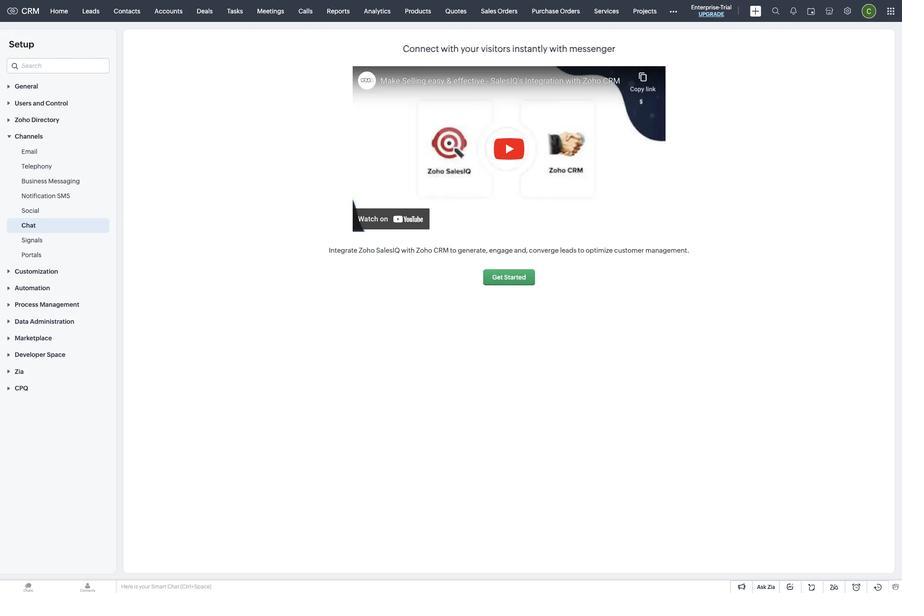 Task type: describe. For each thing, give the bounding box(es) containing it.
zia button
[[0, 363, 116, 380]]

converge
[[530, 247, 559, 254]]

projects
[[634, 7, 657, 15]]

contacts
[[114, 7, 140, 15]]

users and control button
[[0, 95, 116, 111]]

data administration button
[[0, 313, 116, 330]]

purchase
[[532, 7, 559, 15]]

portals
[[21, 252, 41, 259]]

integrate
[[329, 247, 358, 254]]

calls link
[[292, 0, 320, 22]]

1 vertical spatial chat
[[168, 584, 179, 590]]

Search text field
[[7, 59, 109, 73]]

chat link
[[21, 221, 36, 230]]

instantly
[[513, 43, 548, 54]]

users
[[15, 100, 32, 107]]

Other Modules field
[[665, 4, 684, 18]]

developer space
[[15, 351, 66, 359]]

developer space button
[[0, 346, 116, 363]]

smart
[[151, 584, 166, 590]]

control
[[46, 100, 68, 107]]

purchase orders
[[532, 7, 580, 15]]

users and control
[[15, 100, 68, 107]]

email
[[21, 148, 37, 155]]

services link
[[588, 0, 627, 22]]

1 vertical spatial crm
[[434, 247, 449, 254]]

process management button
[[0, 296, 116, 313]]

email link
[[21, 147, 37, 156]]

meetings
[[257, 7, 284, 15]]

management.
[[646, 247, 690, 254]]

telephony
[[21, 163, 52, 170]]

your for smart
[[139, 584, 150, 590]]

quotes
[[446, 7, 467, 15]]

chat inside channels region
[[21, 222, 36, 229]]

leads
[[82, 7, 100, 15]]

optimize
[[586, 247, 613, 254]]

customer
[[615, 247, 645, 254]]

channels region
[[0, 145, 116, 263]]

enterprise-trial upgrade
[[692, 4, 732, 17]]

2 horizontal spatial zoho
[[417, 247, 433, 254]]

purchase orders link
[[525, 0, 588, 22]]

connect with your visitors instantly with messenger
[[403, 43, 616, 54]]

deals link
[[190, 0, 220, 22]]

products
[[405, 7, 431, 15]]

0 horizontal spatial with
[[402, 247, 415, 254]]

process
[[15, 301, 38, 308]]

enterprise-
[[692, 4, 721, 11]]

space
[[47, 351, 66, 359]]

channels button
[[0, 128, 116, 145]]

orders for sales orders
[[498, 7, 518, 15]]

sales
[[481, 7, 497, 15]]

here is your smart chat (ctrl+space)
[[121, 584, 212, 590]]

signals element
[[786, 0, 803, 22]]

search element
[[767, 0, 786, 22]]

profile image
[[863, 4, 877, 18]]

marketplace button
[[0, 330, 116, 346]]

accounts
[[155, 7, 183, 15]]

notification sms link
[[21, 192, 70, 201]]

analytics link
[[357, 0, 398, 22]]

sms
[[57, 193, 70, 200]]

chats image
[[0, 581, 56, 593]]

and
[[33, 100, 44, 107]]

is
[[134, 584, 138, 590]]

accounts link
[[148, 0, 190, 22]]

calendar image
[[808, 7, 816, 15]]

2 horizontal spatial with
[[550, 43, 568, 54]]

orders for purchase orders
[[561, 7, 580, 15]]

2 to from the left
[[578, 247, 585, 254]]

administration
[[30, 318, 74, 325]]

deals
[[197, 7, 213, 15]]

get started
[[493, 274, 526, 281]]

tasks
[[227, 7, 243, 15]]

process management
[[15, 301, 79, 308]]

social
[[21, 207, 39, 214]]

directory
[[31, 116, 59, 124]]

signals
[[21, 237, 43, 244]]

crm link
[[7, 6, 40, 16]]

tasks link
[[220, 0, 250, 22]]

notification sms
[[21, 193, 70, 200]]

(ctrl+space)
[[181, 584, 212, 590]]

get
[[493, 274, 503, 281]]

reports link
[[320, 0, 357, 22]]

general button
[[0, 78, 116, 95]]

1 horizontal spatial with
[[441, 43, 459, 54]]

here
[[121, 584, 133, 590]]



Task type: vqa. For each thing, say whether or not it's contained in the screenshot.
Orders
yes



Task type: locate. For each thing, give the bounding box(es) containing it.
customization button
[[0, 263, 116, 280]]

search image
[[773, 7, 780, 15]]

0 horizontal spatial zia
[[15, 368, 24, 375]]

0 horizontal spatial orders
[[498, 7, 518, 15]]

with
[[441, 43, 459, 54], [550, 43, 568, 54], [402, 247, 415, 254]]

reports
[[327, 7, 350, 15]]

zia inside dropdown button
[[15, 368, 24, 375]]

sales orders link
[[474, 0, 525, 22]]

automation button
[[0, 280, 116, 296]]

generate,
[[458, 247, 488, 254]]

portals link
[[21, 251, 41, 260]]

quotes link
[[439, 0, 474, 22]]

customization
[[15, 268, 58, 275]]

0 vertical spatial crm
[[21, 6, 40, 16]]

2 orders from the left
[[561, 7, 580, 15]]

visitors
[[481, 43, 511, 54]]

get started button
[[484, 269, 535, 285]]

home
[[50, 7, 68, 15]]

your for visitors
[[461, 43, 480, 54]]

with right "instantly"
[[550, 43, 568, 54]]

your
[[461, 43, 480, 54], [139, 584, 150, 590]]

integrate zoho salesiq with zoho crm to generate, engage and, converge leads to optimize customer management.
[[329, 247, 690, 254]]

0 horizontal spatial chat
[[21, 222, 36, 229]]

telephony link
[[21, 162, 52, 171]]

0 horizontal spatial zoho
[[15, 116, 30, 124]]

orders right sales
[[498, 7, 518, 15]]

orders right purchase
[[561, 7, 580, 15]]

data administration
[[15, 318, 74, 325]]

meetings link
[[250, 0, 292, 22]]

zoho right "salesiq"
[[417, 247, 433, 254]]

zia
[[15, 368, 24, 375], [768, 584, 776, 591]]

analytics
[[364, 7, 391, 15]]

leads
[[561, 247, 577, 254]]

messenger
[[570, 43, 616, 54]]

profile element
[[857, 0, 882, 22]]

zoho
[[15, 116, 30, 124], [359, 247, 375, 254], [417, 247, 433, 254]]

1 to from the left
[[451, 247, 457, 254]]

zoho down users
[[15, 116, 30, 124]]

ask zia
[[758, 584, 776, 591]]

general
[[15, 83, 38, 90]]

sales orders
[[481, 7, 518, 15]]

1 horizontal spatial zoho
[[359, 247, 375, 254]]

0 horizontal spatial to
[[451, 247, 457, 254]]

developer
[[15, 351, 46, 359]]

home link
[[43, 0, 75, 22]]

setup
[[9, 39, 34, 49]]

orders
[[498, 7, 518, 15], [561, 7, 580, 15]]

cpq button
[[0, 380, 116, 397]]

leads link
[[75, 0, 107, 22]]

0 horizontal spatial crm
[[21, 6, 40, 16]]

business
[[21, 178, 47, 185]]

your right is
[[139, 584, 150, 590]]

with right "salesiq"
[[402, 247, 415, 254]]

0 horizontal spatial your
[[139, 584, 150, 590]]

channels
[[15, 133, 43, 140]]

to
[[451, 247, 457, 254], [578, 247, 585, 254]]

salesiq
[[377, 247, 400, 254]]

1 horizontal spatial your
[[461, 43, 480, 54]]

crm left home on the top of the page
[[21, 6, 40, 16]]

1 horizontal spatial orders
[[561, 7, 580, 15]]

cpq
[[15, 385, 28, 392]]

1 horizontal spatial crm
[[434, 247, 449, 254]]

products link
[[398, 0, 439, 22]]

zoho directory
[[15, 116, 59, 124]]

chat down social link
[[21, 222, 36, 229]]

with right connect
[[441, 43, 459, 54]]

to right leads
[[578, 247, 585, 254]]

1 horizontal spatial zia
[[768, 584, 776, 591]]

data
[[15, 318, 29, 325]]

upgrade
[[699, 11, 725, 17]]

crm left generate,
[[434, 247, 449, 254]]

zoho left "salesiq"
[[359, 247, 375, 254]]

connect
[[403, 43, 439, 54]]

0 vertical spatial chat
[[21, 222, 36, 229]]

calls
[[299, 7, 313, 15]]

1 horizontal spatial to
[[578, 247, 585, 254]]

projects link
[[627, 0, 665, 22]]

create menu image
[[751, 6, 762, 16]]

services
[[595, 7, 620, 15]]

notification
[[21, 193, 56, 200]]

None field
[[7, 58, 110, 73]]

zia up cpq on the bottom left of page
[[15, 368, 24, 375]]

signals image
[[791, 7, 797, 15]]

your left visitors
[[461, 43, 480, 54]]

zoho inside dropdown button
[[15, 116, 30, 124]]

crm
[[21, 6, 40, 16], [434, 247, 449, 254]]

zoho directory button
[[0, 111, 116, 128]]

create menu element
[[745, 0, 767, 22]]

zia right ask
[[768, 584, 776, 591]]

1 vertical spatial zia
[[768, 584, 776, 591]]

signals link
[[21, 236, 43, 245]]

0 vertical spatial zia
[[15, 368, 24, 375]]

and,
[[515, 247, 528, 254]]

ask
[[758, 584, 767, 591]]

business messaging link
[[21, 177, 80, 186]]

started
[[505, 274, 526, 281]]

to left generate,
[[451, 247, 457, 254]]

marketplace
[[15, 335, 52, 342]]

0 vertical spatial your
[[461, 43, 480, 54]]

engage
[[490, 247, 513, 254]]

business messaging
[[21, 178, 80, 185]]

chat right smart
[[168, 584, 179, 590]]

messaging
[[48, 178, 80, 185]]

management
[[40, 301, 79, 308]]

contacts image
[[60, 581, 116, 593]]

automation
[[15, 285, 50, 292]]

social link
[[21, 206, 39, 215]]

1 orders from the left
[[498, 7, 518, 15]]

1 horizontal spatial chat
[[168, 584, 179, 590]]

1 vertical spatial your
[[139, 584, 150, 590]]

trial
[[721, 4, 732, 11]]



